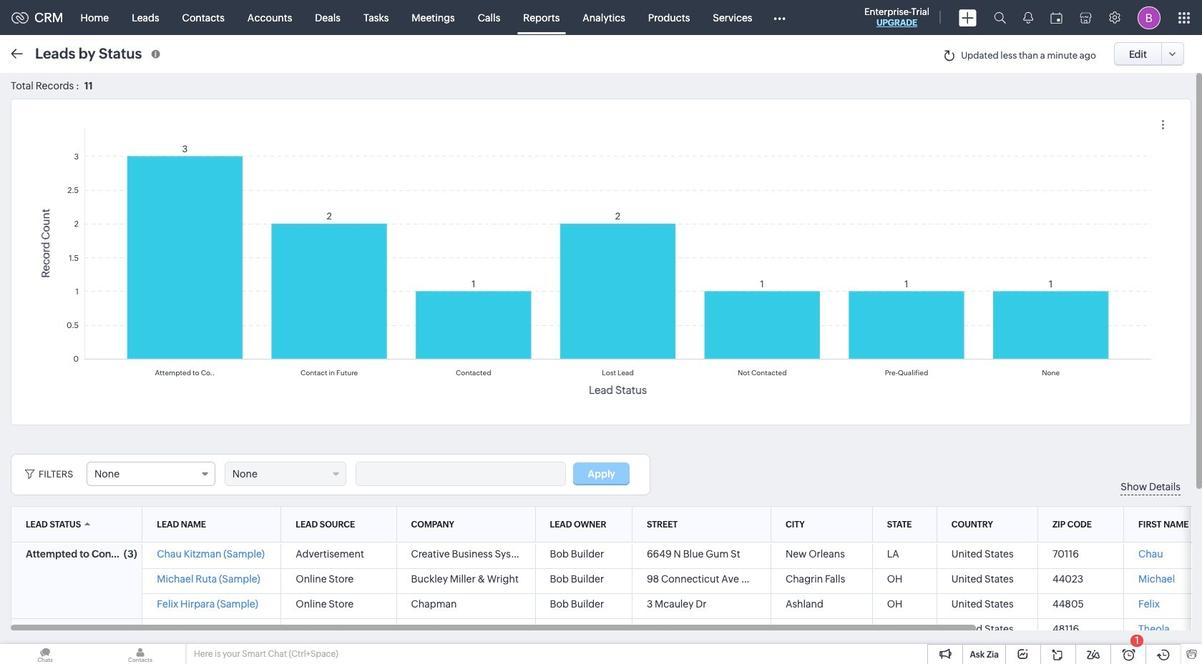 Task type: describe. For each thing, give the bounding box(es) containing it.
logo image
[[11, 12, 29, 23]]

profile element
[[1129, 0, 1169, 35]]

search element
[[985, 0, 1015, 35]]

contacts image
[[95, 645, 185, 665]]

search image
[[994, 11, 1006, 24]]

calendar image
[[1050, 12, 1063, 23]]

Other Modules field
[[764, 6, 795, 29]]



Task type: vqa. For each thing, say whether or not it's contained in the screenshot.
Signals image
yes



Task type: locate. For each thing, give the bounding box(es) containing it.
signals image
[[1023, 11, 1033, 24]]

None field
[[87, 462, 215, 487], [225, 462, 346, 487], [87, 462, 215, 487], [225, 462, 346, 487]]

create menu element
[[950, 0, 985, 35]]

profile image
[[1138, 6, 1161, 29]]

None text field
[[356, 463, 565, 486]]

chats image
[[0, 645, 90, 665]]

create menu image
[[959, 9, 977, 26]]

signals element
[[1015, 0, 1042, 35]]



